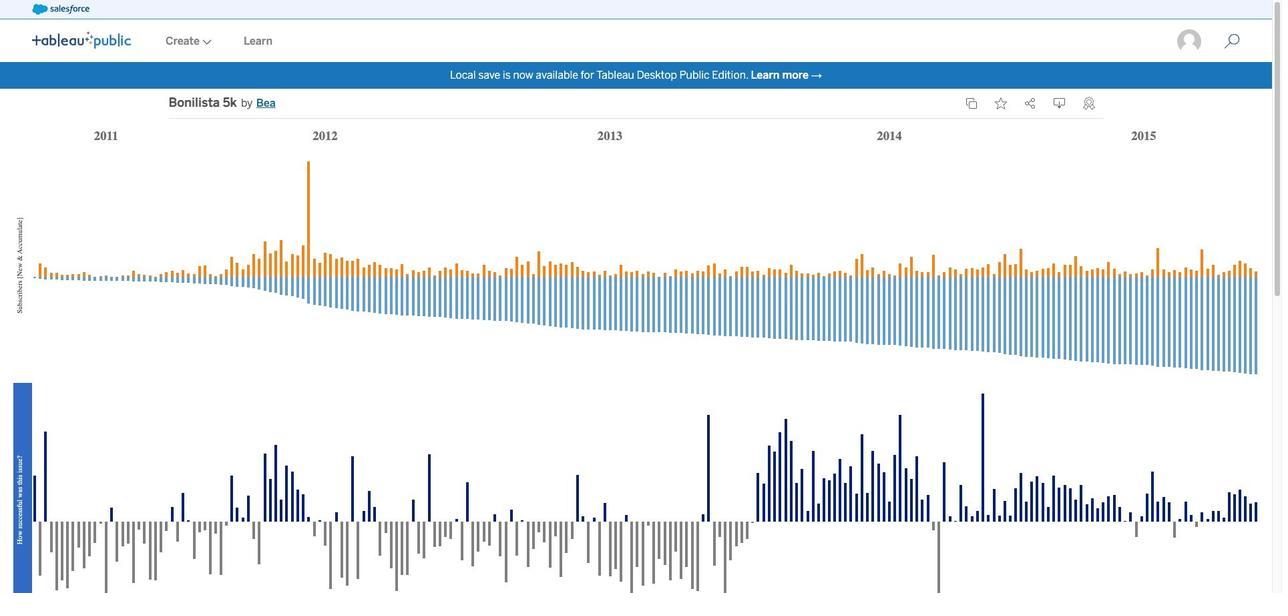 Task type: locate. For each thing, give the bounding box(es) containing it.
download image
[[1054, 98, 1066, 110]]

go to search image
[[1208, 33, 1257, 49]]

jacob.simon6557 image
[[1176, 28, 1203, 55]]

salesforce logo image
[[32, 4, 89, 15]]

share image
[[1024, 98, 1036, 110]]

create image
[[200, 39, 212, 45]]

favorite button image
[[995, 98, 1007, 110]]

nominate for viz of the day image
[[1083, 97, 1095, 110]]



Task type: describe. For each thing, give the bounding box(es) containing it.
logo image
[[32, 31, 131, 49]]

make a copy image
[[966, 98, 978, 110]]



Task type: vqa. For each thing, say whether or not it's contained in the screenshot.
the create icon
yes



